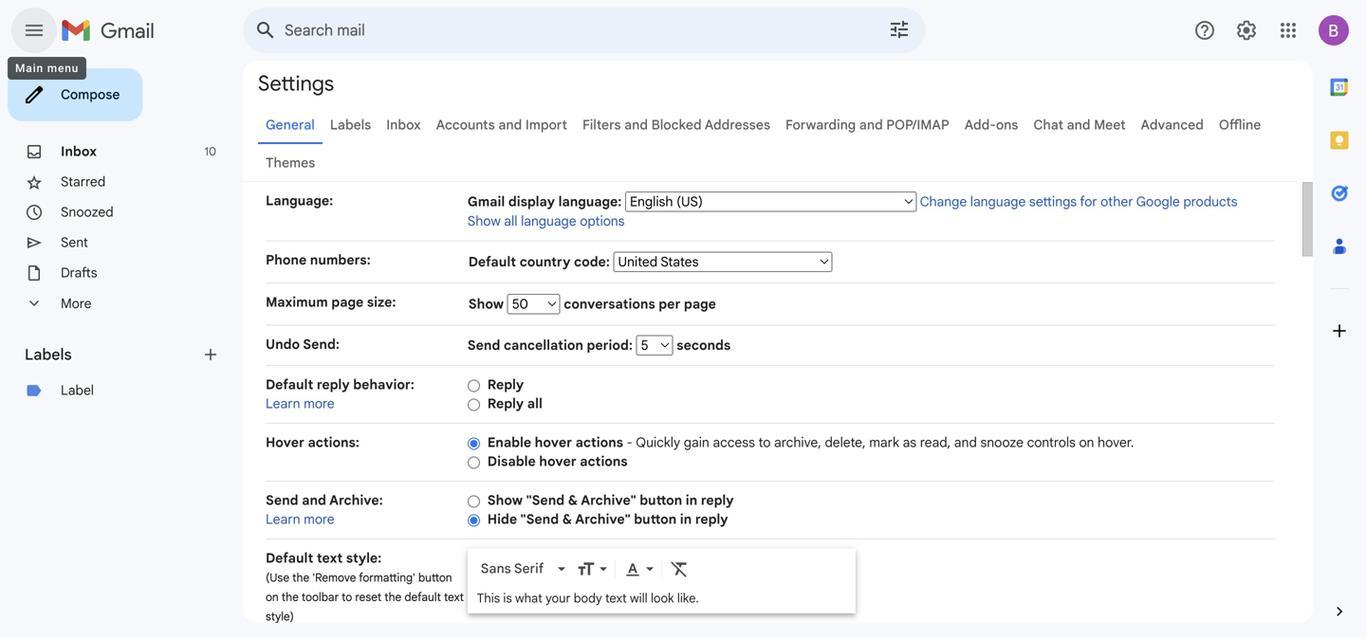 Task type: locate. For each thing, give the bounding box(es) containing it.
learn more link for default
[[266, 396, 335, 412]]

show up hide
[[488, 493, 523, 509]]

more up hover actions:
[[304, 396, 335, 412]]

1 vertical spatial language
[[521, 213, 577, 230]]

sans serif option
[[477, 560, 554, 579]]

chat
[[1034, 117, 1064, 133]]

to
[[759, 435, 771, 451], [342, 591, 352, 605]]

0 vertical spatial language
[[971, 194, 1026, 210]]

default for default country code:
[[469, 254, 516, 270]]

serif
[[514, 561, 544, 577]]

default down undo
[[266, 377, 313, 393]]

0 vertical spatial all
[[504, 213, 518, 230]]

maximum
[[266, 294, 328, 311]]

add-
[[965, 117, 996, 133]]

0 vertical spatial default
[[469, 254, 516, 270]]

1 vertical spatial more
[[304, 512, 335, 528]]

phone
[[266, 252, 307, 269]]

disable hover actions
[[488, 454, 628, 470]]

chat and meet link
[[1034, 117, 1126, 133]]

archive" up the hide "send & archive" button in reply
[[581, 493, 636, 509]]

1 vertical spatial learn more link
[[266, 512, 335, 528]]

in up the 'remove formatting ‪(⌘\)‬' icon
[[680, 512, 692, 528]]

"send right hide
[[521, 512, 559, 528]]

archive"
[[581, 493, 636, 509], [575, 512, 631, 528]]

in down gain
[[686, 493, 698, 509]]

show for show
[[469, 296, 507, 313]]

show all language options
[[468, 213, 625, 230]]

0 horizontal spatial send
[[266, 493, 299, 509]]

actions:
[[308, 435, 360, 451]]

reply for show "send & archive" button in reply
[[701, 493, 734, 509]]

size:
[[367, 294, 396, 311]]

seconds
[[673, 337, 731, 354]]

language right change
[[971, 194, 1026, 210]]

0 horizontal spatial inbox link
[[61, 143, 97, 160]]

learn up (use
[[266, 512, 300, 528]]

default reply behavior: learn more
[[266, 377, 415, 412]]

2 vertical spatial reply
[[695, 512, 728, 528]]

1 more from the top
[[304, 396, 335, 412]]

1 vertical spatial on
[[266, 591, 279, 605]]

send for send cancellation period:
[[468, 337, 501, 354]]

0 vertical spatial archive"
[[581, 493, 636, 509]]

change
[[920, 194, 967, 210]]

1 vertical spatial labels
[[25, 345, 72, 364]]

hide "send & archive" button in reply
[[488, 512, 728, 528]]

default for default text style: (use the 'remove formatting' button on the toolbar to reset the default text style)
[[266, 550, 313, 567]]

mark
[[870, 435, 900, 451]]

0 vertical spatial reply
[[488, 377, 524, 393]]

Enable hover actions radio
[[468, 437, 480, 451]]

compose
[[61, 86, 120, 103]]

1 vertical spatial inbox link
[[61, 143, 97, 160]]

compose button
[[8, 68, 143, 121]]

and right the filters
[[625, 117, 648, 133]]

quickly
[[636, 435, 681, 451]]

actions left -
[[576, 435, 623, 451]]

0 horizontal spatial inbox
[[61, 143, 97, 160]]

page
[[331, 294, 364, 311], [684, 296, 716, 313]]

learn more link
[[266, 396, 335, 412], [266, 512, 335, 528]]

1 vertical spatial &
[[563, 512, 572, 528]]

all up "enable"
[[527, 396, 543, 412]]

1 vertical spatial button
[[634, 512, 677, 528]]

1 horizontal spatial send
[[468, 337, 501, 354]]

0 vertical spatial labels
[[330, 117, 371, 133]]

& up the hide "send & archive" button in reply
[[568, 493, 578, 509]]

2 vertical spatial button
[[418, 571, 452, 586]]

inbox link up starred
[[61, 143, 97, 160]]

tab list
[[1313, 61, 1367, 570]]

all for show
[[504, 213, 518, 230]]

hover right disable
[[539, 454, 577, 470]]

like.
[[677, 591, 699, 606]]

1 vertical spatial archive"
[[575, 512, 631, 528]]

Hide "Send & Archive" button in reply radio
[[468, 514, 480, 528]]

1 vertical spatial hover
[[539, 454, 577, 470]]

labels up label
[[25, 345, 72, 364]]

1 vertical spatial inbox
[[61, 143, 97, 160]]

button up default on the left bottom of the page
[[418, 571, 452, 586]]

button inside default text style: (use the 'remove formatting' button on the toolbar to reset the default text style)
[[418, 571, 452, 586]]

what
[[515, 591, 543, 606]]

main menu image
[[23, 19, 46, 42]]

default left "country"
[[469, 254, 516, 270]]

0 horizontal spatial labels
[[25, 345, 72, 364]]

learn more link down the archive:
[[266, 512, 335, 528]]

reply for reply
[[488, 377, 524, 393]]

0 horizontal spatial all
[[504, 213, 518, 230]]

send down hover
[[266, 493, 299, 509]]

1 vertical spatial actions
[[580, 454, 628, 470]]

blocked
[[652, 117, 702, 133]]

1 vertical spatial reply
[[488, 396, 524, 412]]

1 vertical spatial in
[[680, 512, 692, 528]]

0 horizontal spatial on
[[266, 591, 279, 605]]

sans
[[481, 561, 511, 577]]

inbox
[[386, 117, 421, 133], [61, 143, 97, 160]]

default country code:
[[469, 254, 614, 270]]

more inside the send and archive: learn more
[[304, 512, 335, 528]]

learn more link up hover actions:
[[266, 396, 335, 412]]

hover up the "disable hover actions"
[[535, 435, 572, 451]]

0 vertical spatial button
[[640, 493, 683, 509]]

1 vertical spatial learn
[[266, 512, 300, 528]]

labels inside navigation
[[25, 345, 72, 364]]

learn up hover
[[266, 396, 300, 412]]

options
[[580, 213, 625, 230]]

import
[[526, 117, 567, 133]]

0 vertical spatial learn more link
[[266, 396, 335, 412]]

2 vertical spatial default
[[266, 550, 313, 567]]

learn
[[266, 396, 300, 412], [266, 512, 300, 528]]

hover
[[266, 435, 305, 451]]

1 vertical spatial default
[[266, 377, 313, 393]]

on down (use
[[266, 591, 279, 605]]

to left reset
[[342, 591, 352, 605]]

2 learn from the top
[[266, 512, 300, 528]]

inbox link right labels link
[[386, 117, 421, 133]]

Disable hover actions radio
[[468, 456, 480, 470]]

is
[[503, 591, 512, 606]]

forwarding and pop/imap
[[786, 117, 950, 133]]

& down show "send & archive" button in reply
[[563, 512, 572, 528]]

enable
[[488, 435, 532, 451]]

hover for disable
[[539, 454, 577, 470]]

on left hover.
[[1079, 435, 1095, 451]]

1 horizontal spatial language
[[971, 194, 1026, 210]]

learn inside default reply behavior: learn more
[[266, 396, 300, 412]]

learn for default reply behavior: learn more
[[266, 396, 300, 412]]

add-ons link
[[965, 117, 1019, 133]]

and inside the send and archive: learn more
[[302, 493, 326, 509]]

text left 'will'
[[605, 591, 627, 606]]

more
[[304, 396, 335, 412], [304, 512, 335, 528]]

0 vertical spatial in
[[686, 493, 698, 509]]

0 vertical spatial "send
[[526, 493, 565, 509]]

and right chat
[[1067, 117, 1091, 133]]

reply up formatting options toolbar on the bottom of page
[[695, 512, 728, 528]]

remove formatting ‪(⌘\)‬ image
[[670, 560, 689, 579]]

on
[[1079, 435, 1095, 451], [266, 591, 279, 605]]

more button
[[0, 289, 228, 319]]

actions down -
[[580, 454, 628, 470]]

text
[[317, 550, 343, 567], [444, 591, 464, 605], [605, 591, 627, 606]]

and for blocked
[[625, 117, 648, 133]]

for
[[1080, 194, 1098, 210]]

show down default country code:
[[469, 296, 507, 313]]

2 reply from the top
[[488, 396, 524, 412]]

settings
[[258, 70, 334, 97]]

learn more link for send
[[266, 512, 335, 528]]

None search field
[[243, 8, 926, 53]]

button up the hide "send & archive" button in reply
[[640, 493, 683, 509]]

inbox for inbox "link" inside labels navigation
[[61, 143, 97, 160]]

1 learn from the top
[[266, 396, 300, 412]]

1 horizontal spatial all
[[527, 396, 543, 412]]

inbox inside labels navigation
[[61, 143, 97, 160]]

advanced search options image
[[881, 10, 919, 48]]

send up reply option
[[468, 337, 501, 354]]

this
[[477, 591, 500, 606]]

all down display
[[504, 213, 518, 230]]

1 vertical spatial send
[[266, 493, 299, 509]]

2 more from the top
[[304, 512, 335, 528]]

hover
[[535, 435, 572, 451], [539, 454, 577, 470]]

and for import
[[499, 117, 522, 133]]

settings image
[[1236, 19, 1258, 42]]

1 horizontal spatial inbox
[[386, 117, 421, 133]]

default up (use
[[266, 550, 313, 567]]

1 reply from the top
[[488, 377, 524, 393]]

reply up reply all
[[488, 377, 524, 393]]

&
[[568, 493, 578, 509], [563, 512, 572, 528]]

0 vertical spatial reply
[[317, 377, 350, 393]]

0 vertical spatial actions
[[576, 435, 623, 451]]

behavior:
[[353, 377, 415, 393]]

1 horizontal spatial inbox link
[[386, 117, 421, 133]]

0 vertical spatial hover
[[535, 435, 572, 451]]

your
[[546, 591, 571, 606]]

reply right the reply all 'option' on the left
[[488, 396, 524, 412]]

and left import
[[499, 117, 522, 133]]

labels right general link
[[330, 117, 371, 133]]

learn inside the send and archive: learn more
[[266, 512, 300, 528]]

accounts and import
[[436, 117, 567, 133]]

labels
[[330, 117, 371, 133], [25, 345, 72, 364]]

language:
[[559, 194, 622, 210]]

button down show "send & archive" button in reply
[[634, 512, 677, 528]]

default inside default text style: (use the 'remove formatting' button on the toolbar to reset the default text style)
[[266, 550, 313, 567]]

and for meet
[[1067, 117, 1091, 133]]

1 vertical spatial to
[[342, 591, 352, 605]]

general link
[[266, 117, 315, 133]]

in for hide "send & archive" button in reply
[[680, 512, 692, 528]]

in
[[686, 493, 698, 509], [680, 512, 692, 528]]

1 learn more link from the top
[[266, 396, 335, 412]]

"send for hide
[[521, 512, 559, 528]]

0 horizontal spatial text
[[317, 550, 343, 567]]

more down the archive:
[[304, 512, 335, 528]]

label
[[61, 382, 94, 399]]

filters
[[583, 117, 621, 133]]

0 vertical spatial &
[[568, 493, 578, 509]]

1 vertical spatial all
[[527, 396, 543, 412]]

text up 'remove
[[317, 550, 343, 567]]

default inside default reply behavior: learn more
[[266, 377, 313, 393]]

undo send:
[[266, 336, 340, 353]]

0 vertical spatial show
[[468, 213, 501, 230]]

0 vertical spatial on
[[1079, 435, 1095, 451]]

hover.
[[1098, 435, 1134, 451]]

more inside default reply behavior: learn more
[[304, 396, 335, 412]]

language:
[[266, 193, 333, 209]]

show
[[468, 213, 501, 230], [469, 296, 507, 313], [488, 493, 523, 509]]

more for reply
[[304, 396, 335, 412]]

reply down send:
[[317, 377, 350, 393]]

snoozed
[[61, 204, 114, 221]]

text right default on the left bottom of the page
[[444, 591, 464, 605]]

page right per
[[684, 296, 716, 313]]

1 vertical spatial "send
[[521, 512, 559, 528]]

and for pop/imap
[[860, 117, 883, 133]]

0 vertical spatial send
[[468, 337, 501, 354]]

"send down the "disable hover actions"
[[526, 493, 565, 509]]

default text style: (use the 'remove formatting' button on the toolbar to reset the default text style)
[[266, 550, 464, 624]]

& for hide
[[563, 512, 572, 528]]

inbox right labels link
[[386, 117, 421, 133]]

and left the archive:
[[302, 493, 326, 509]]

show down gmail
[[468, 213, 501, 230]]

all
[[504, 213, 518, 230], [527, 396, 543, 412]]

the
[[292, 571, 310, 586], [282, 591, 299, 605], [385, 591, 402, 605]]

1 horizontal spatial labels
[[330, 117, 371, 133]]

1 vertical spatial reply
[[701, 493, 734, 509]]

inbox up starred
[[61, 143, 97, 160]]

language down 'gmail display language:' at the left top
[[521, 213, 577, 230]]

and left pop/imap at the top right of page
[[860, 117, 883, 133]]

send inside the send and archive: learn more
[[266, 493, 299, 509]]

2 vertical spatial show
[[488, 493, 523, 509]]

reply down access
[[701, 493, 734, 509]]

0 vertical spatial more
[[304, 396, 335, 412]]

label link
[[61, 382, 94, 399]]

1 horizontal spatial to
[[759, 435, 771, 451]]

page left size:
[[331, 294, 364, 311]]

send:
[[303, 336, 340, 353]]

2 learn more link from the top
[[266, 512, 335, 528]]

0 vertical spatial inbox
[[386, 117, 421, 133]]

disable
[[488, 454, 536, 470]]

products
[[1184, 194, 1238, 210]]

0 vertical spatial learn
[[266, 396, 300, 412]]

send cancellation period:
[[468, 337, 636, 354]]

send and archive: learn more
[[266, 493, 383, 528]]

to right access
[[759, 435, 771, 451]]

1 vertical spatial show
[[469, 296, 507, 313]]

archive" down show "send & archive" button in reply
[[575, 512, 631, 528]]

Show "Send & Archive" button in reply radio
[[468, 495, 480, 509]]

themes link
[[266, 155, 315, 171]]

0 horizontal spatial to
[[342, 591, 352, 605]]

filters and blocked addresses link
[[583, 117, 771, 133]]

and right read,
[[955, 435, 977, 451]]

offline
[[1219, 117, 1262, 133]]

gmail display language:
[[468, 194, 622, 210]]

controls
[[1027, 435, 1076, 451]]

Reply all radio
[[468, 398, 480, 412]]

0 horizontal spatial page
[[331, 294, 364, 311]]

forwarding
[[786, 117, 856, 133]]



Task type: describe. For each thing, give the bounding box(es) containing it.
conversations per page
[[561, 296, 716, 313]]

starred link
[[61, 174, 106, 190]]

display
[[509, 194, 555, 210]]

numbers:
[[310, 252, 371, 269]]

gain
[[684, 435, 710, 451]]

and for archive:
[[302, 493, 326, 509]]

maximum page size:
[[266, 294, 396, 311]]

labels heading
[[25, 345, 201, 364]]

0 vertical spatial to
[[759, 435, 771, 451]]

snooze
[[981, 435, 1024, 451]]

reply inside default reply behavior: learn more
[[317, 377, 350, 393]]

reply for reply all
[[488, 396, 524, 412]]

menu
[[47, 62, 79, 75]]

labels navigation
[[0, 61, 243, 639]]

support image
[[1194, 19, 1217, 42]]

archive,
[[774, 435, 822, 451]]

change language settings for other google products link
[[920, 194, 1238, 210]]

phone numbers:
[[266, 252, 371, 269]]

more for and
[[304, 512, 335, 528]]

'remove
[[312, 571, 356, 586]]

labels for labels heading on the bottom of page
[[25, 345, 72, 364]]

0 horizontal spatial language
[[521, 213, 577, 230]]

in for show "send & archive" button in reply
[[686, 493, 698, 509]]

labels for labels link
[[330, 117, 371, 133]]

hover for enable
[[535, 435, 572, 451]]

show all language options link
[[468, 213, 625, 230]]

on inside default text style: (use the 'remove formatting' button on the toolbar to reset the default text style)
[[266, 591, 279, 605]]

per
[[659, 296, 681, 313]]

style:
[[346, 550, 382, 567]]

1 horizontal spatial on
[[1079, 435, 1095, 451]]

reply for hide "send & archive" button in reply
[[695, 512, 728, 528]]

the right (use
[[292, 571, 310, 586]]

Search mail text field
[[285, 21, 835, 40]]

hover actions:
[[266, 435, 360, 451]]

sent
[[61, 234, 88, 251]]

1 horizontal spatial page
[[684, 296, 716, 313]]

actions for disable
[[580, 454, 628, 470]]

change language settings for other google products
[[920, 194, 1238, 210]]

inbox for topmost inbox "link"
[[386, 117, 421, 133]]

default for default reply behavior: learn more
[[266, 377, 313, 393]]

look
[[651, 591, 674, 606]]

(use
[[266, 571, 290, 586]]

archive" for show
[[581, 493, 636, 509]]

show for show "send & archive" button in reply
[[488, 493, 523, 509]]

meet
[[1094, 117, 1126, 133]]

default
[[405, 591, 441, 605]]

inbox link inside labels navigation
[[61, 143, 97, 160]]

country
[[520, 254, 571, 270]]

code:
[[574, 254, 610, 270]]

conversations
[[564, 296, 656, 313]]

main
[[15, 62, 44, 75]]

learn for send and archive: learn more
[[266, 512, 300, 528]]

actions for enable
[[576, 435, 623, 451]]

drafts link
[[61, 265, 97, 281]]

access
[[713, 435, 755, 451]]

starred
[[61, 174, 106, 190]]

all for reply
[[527, 396, 543, 412]]

other
[[1101, 194, 1134, 210]]

add-ons
[[965, 117, 1019, 133]]

button for hide "send & archive" button in reply
[[634, 512, 677, 528]]

cancellation
[[504, 337, 584, 354]]

snoozed link
[[61, 204, 114, 221]]

archive" for hide
[[575, 512, 631, 528]]

Reply radio
[[468, 379, 480, 393]]

2 horizontal spatial text
[[605, 591, 627, 606]]

& for show
[[568, 493, 578, 509]]

to inside default text style: (use the 'remove formatting' button on the toolbar to reset the default text style)
[[342, 591, 352, 605]]

search mail image
[[249, 13, 283, 47]]

"send for show
[[526, 493, 565, 509]]

google
[[1137, 194, 1180, 210]]

accounts
[[436, 117, 495, 133]]

forwarding and pop/imap link
[[786, 117, 950, 133]]

the up style)
[[282, 591, 299, 605]]

themes
[[266, 155, 315, 171]]

settings
[[1030, 194, 1077, 210]]

delete,
[[825, 435, 866, 451]]

accounts and import link
[[436, 117, 567, 133]]

hide
[[488, 512, 517, 528]]

as
[[903, 435, 917, 451]]

style)
[[266, 610, 294, 624]]

undo
[[266, 336, 300, 353]]

formatting'
[[359, 571, 416, 586]]

read,
[[920, 435, 951, 451]]

send for send and archive: learn more
[[266, 493, 299, 509]]

sent link
[[61, 234, 88, 251]]

filters and blocked addresses
[[583, 117, 771, 133]]

general
[[266, 117, 315, 133]]

button for show "send & archive" button in reply
[[640, 493, 683, 509]]

gmail image
[[61, 11, 164, 49]]

1 horizontal spatial text
[[444, 591, 464, 605]]

sans serif
[[481, 561, 544, 577]]

show for show all language options
[[468, 213, 501, 230]]

drafts
[[61, 265, 97, 281]]

gmail
[[468, 194, 505, 210]]

toolbar
[[302, 591, 339, 605]]

-
[[627, 435, 633, 451]]

labels link
[[330, 117, 371, 133]]

the down formatting'
[[385, 591, 402, 605]]

reset
[[355, 591, 382, 605]]

formatting options toolbar
[[473, 551, 850, 586]]

more
[[61, 295, 92, 312]]

enable hover actions - quickly gain access to archive, delete, mark as read, and snooze controls on hover.
[[488, 435, 1134, 451]]

chat and meet
[[1034, 117, 1126, 133]]

this is what your body text will look like.
[[477, 591, 699, 606]]

period:
[[587, 337, 633, 354]]

0 vertical spatial inbox link
[[386, 117, 421, 133]]

show "send & archive" button in reply
[[488, 493, 734, 509]]

reply all
[[488, 396, 543, 412]]

advanced link
[[1141, 117, 1204, 133]]



Task type: vqa. For each thing, say whether or not it's contained in the screenshot.
the right the and
no



